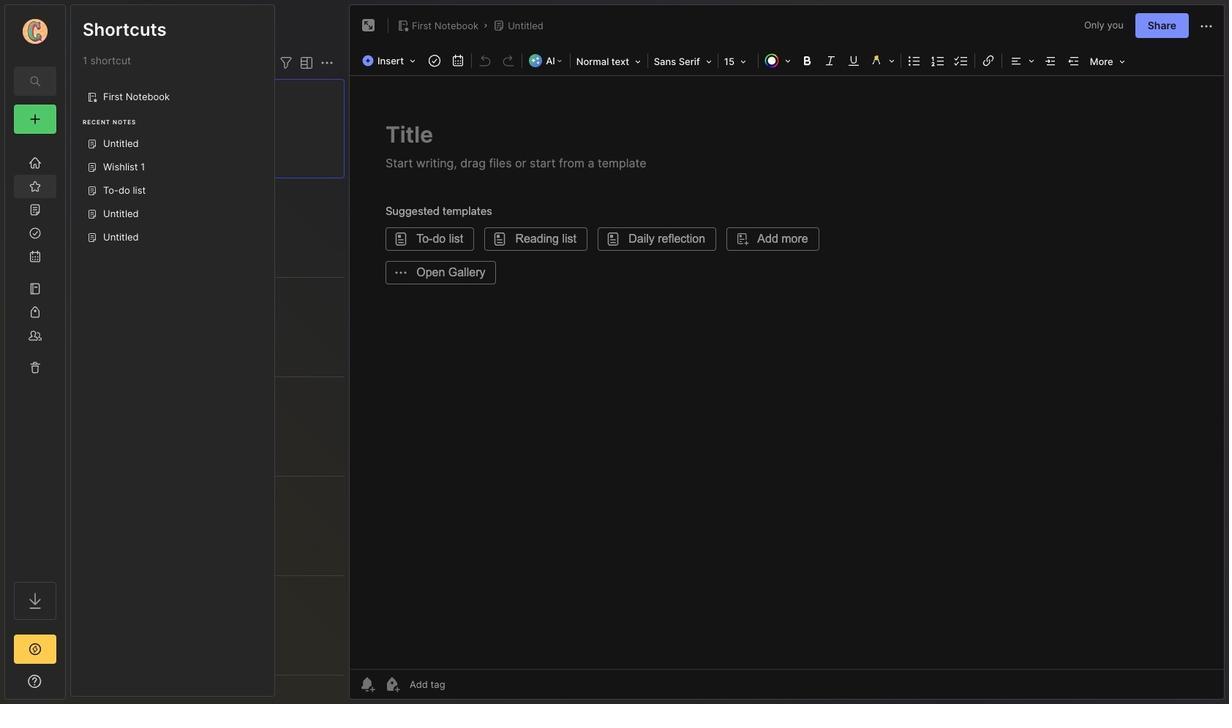 Task type: describe. For each thing, give the bounding box(es) containing it.
upgrade image
[[26, 641, 44, 659]]

alignment image
[[1004, 51, 1039, 71]]

WHAT'S NEW field
[[5, 671, 65, 694]]

underline image
[[844, 51, 864, 71]]

indent image
[[1041, 51, 1061, 71]]

bold image
[[797, 51, 817, 71]]

font color image
[[760, 51, 796, 71]]

click to expand image
[[64, 678, 75, 695]]

edit search image
[[26, 72, 44, 90]]

task image
[[425, 51, 445, 71]]

heading level image
[[572, 51, 646, 70]]

tree inside main element
[[5, 143, 65, 570]]



Task type: vqa. For each thing, say whether or not it's contained in the screenshot.
Account image
yes



Task type: locate. For each thing, give the bounding box(es) containing it.
add a reminder image
[[359, 676, 376, 694]]

account image
[[23, 19, 48, 44]]

home image
[[28, 156, 42, 171]]

outdent image
[[1064, 51, 1085, 71]]

note window element
[[349, 4, 1225, 701]]

calendar event image
[[448, 51, 469, 71]]

main element
[[0, 0, 70, 705]]

font family image
[[650, 51, 716, 70]]

Account field
[[5, 17, 65, 46]]

numbered list image
[[928, 51, 949, 71]]

checklist image
[[951, 51, 972, 71]]

insert image
[[359, 51, 423, 70]]

bulleted list image
[[905, 51, 925, 71]]

more image
[[1086, 51, 1130, 70]]

add tag image
[[384, 676, 401, 694]]

Note Editor text field
[[350, 75, 1225, 670]]

font size image
[[720, 51, 757, 70]]

insert link image
[[979, 51, 999, 71]]

expand note image
[[360, 17, 378, 34]]

highlight image
[[866, 51, 899, 71]]

tree
[[5, 143, 65, 570]]

italic image
[[820, 51, 841, 71]]



